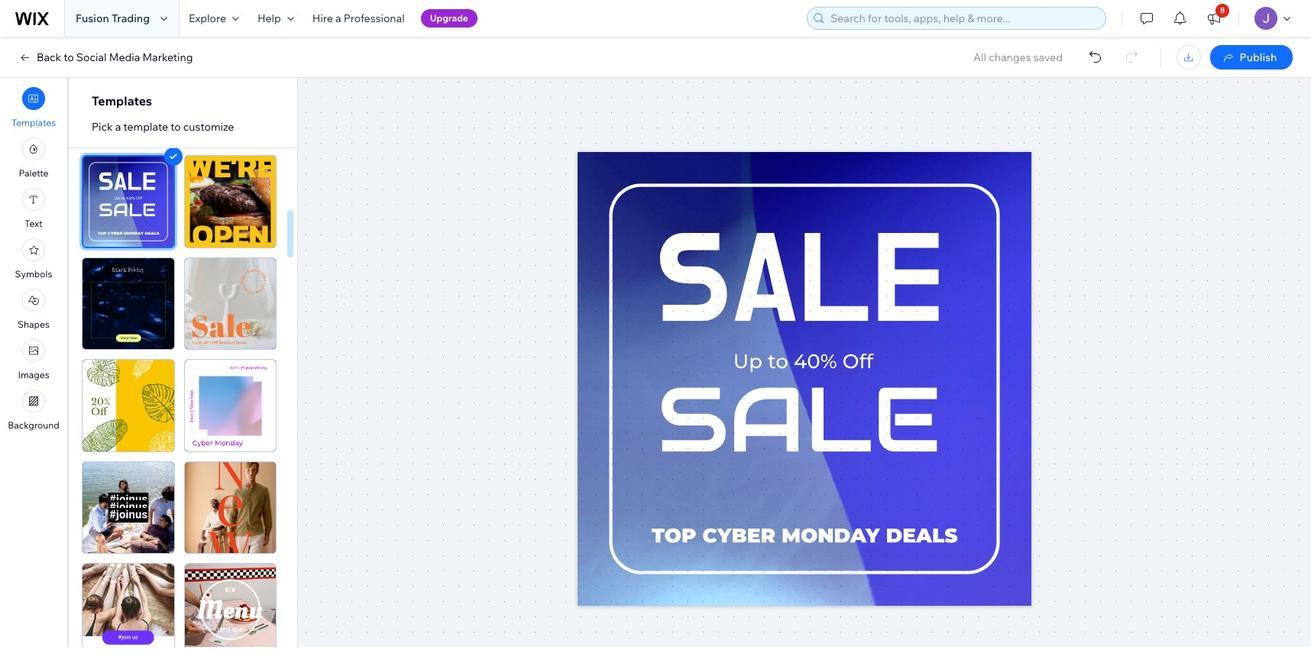 Task type: locate. For each thing, give the bounding box(es) containing it.
back
[[37, 50, 61, 64]]

to right back at top
[[64, 50, 74, 64]]

changes
[[989, 50, 1032, 64]]

to right template
[[171, 120, 181, 134]]

0 vertical spatial to
[[64, 50, 74, 64]]

saved
[[1034, 50, 1063, 64]]

shapes button
[[18, 289, 50, 330]]

1 vertical spatial a
[[115, 120, 121, 134]]

symbols
[[15, 268, 52, 280]]

pick
[[92, 120, 113, 134]]

a right hire
[[336, 11, 341, 25]]

1 horizontal spatial to
[[171, 120, 181, 134]]

shapes
[[18, 319, 50, 330]]

images
[[18, 369, 49, 381]]

0 vertical spatial a
[[336, 11, 341, 25]]

0 horizontal spatial to
[[64, 50, 74, 64]]

0 vertical spatial templates
[[92, 93, 152, 109]]

templates button
[[11, 87, 56, 128]]

templates up pick
[[92, 93, 152, 109]]

upgrade button
[[421, 9, 478, 28]]

0 horizontal spatial templates
[[11, 117, 56, 128]]

1 horizontal spatial a
[[336, 11, 341, 25]]

a
[[336, 11, 341, 25], [115, 120, 121, 134]]

templates
[[92, 93, 152, 109], [11, 117, 56, 128]]

social
[[76, 50, 107, 64]]

0 horizontal spatial a
[[115, 120, 121, 134]]

to
[[64, 50, 74, 64], [171, 120, 181, 134]]

a for template
[[115, 120, 121, 134]]

templates up palette button
[[11, 117, 56, 128]]

background button
[[8, 390, 60, 431]]

all
[[974, 50, 987, 64]]

a right pick
[[115, 120, 121, 134]]

hire a professional link
[[303, 0, 414, 37]]

explore
[[189, 11, 226, 25]]

fusion trading
[[76, 11, 150, 25]]

publish
[[1240, 50, 1278, 64]]

marketing
[[143, 50, 193, 64]]

template
[[123, 120, 168, 134]]

hire
[[313, 11, 333, 25]]

background
[[8, 420, 60, 431]]

menu
[[0, 83, 67, 436]]



Task type: describe. For each thing, give the bounding box(es) containing it.
help
[[258, 11, 281, 25]]

upgrade
[[430, 12, 468, 24]]

1 vertical spatial to
[[171, 120, 181, 134]]

palette
[[19, 167, 49, 179]]

trading
[[112, 11, 150, 25]]

Search for tools, apps, help & more... field
[[826, 8, 1102, 29]]

1 horizontal spatial templates
[[92, 93, 152, 109]]

hire a professional
[[313, 11, 405, 25]]

professional
[[344, 11, 405, 25]]

text button
[[22, 188, 45, 229]]

text
[[25, 218, 43, 229]]

publish button
[[1211, 45, 1293, 70]]

pick a template to customize
[[92, 120, 234, 134]]

all changes saved
[[974, 50, 1063, 64]]

help button
[[248, 0, 303, 37]]

back to social media marketing
[[37, 50, 193, 64]]

8 button
[[1198, 0, 1232, 37]]

back to social media marketing button
[[18, 50, 193, 64]]

menu containing templates
[[0, 83, 67, 436]]

media
[[109, 50, 140, 64]]

symbols button
[[15, 239, 52, 280]]

8
[[1221, 5, 1226, 15]]

fusion
[[76, 11, 109, 25]]

images button
[[18, 339, 49, 381]]

customize
[[183, 120, 234, 134]]

a for professional
[[336, 11, 341, 25]]

1 vertical spatial templates
[[11, 117, 56, 128]]

palette button
[[19, 138, 49, 179]]



Task type: vqa. For each thing, say whether or not it's contained in the screenshot.
YOUR within the nothing to show yet when you've created subscriptions for your clients, you'll see them here.
no



